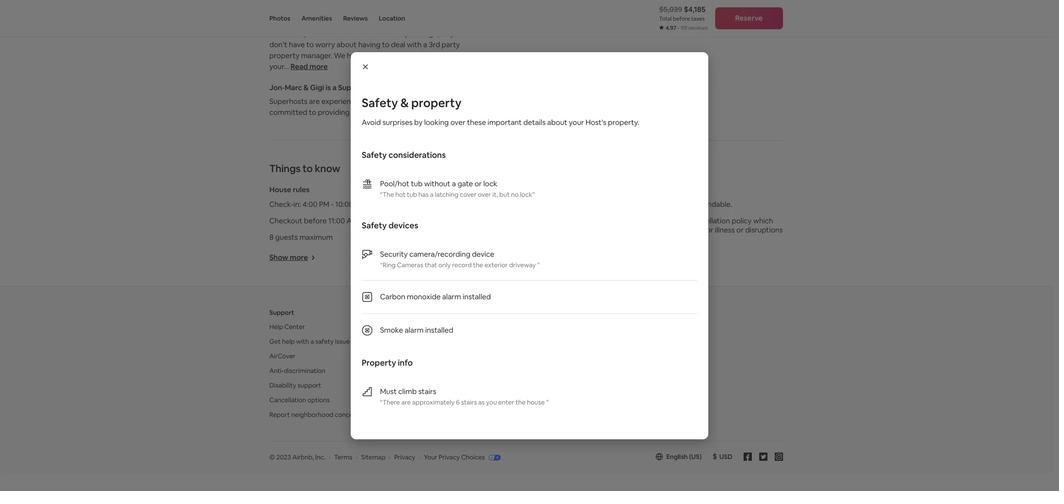 Task type: locate. For each thing, give the bounding box(es) containing it.
0 vertical spatial about
[[337, 40, 357, 50]]

1 horizontal spatial airbnb
[[614, 309, 635, 317]]

hot
[[395, 191, 405, 199]]

0 horizontal spatial are
[[309, 97, 320, 107]]

1 horizontal spatial &
[[400, 95, 409, 111]]

you inside review the host's full cancellation policy which applies even if you cancel for illness or disruptions caused by covid-19.
[[666, 226, 678, 235]]

pm left '-'
[[319, 200, 329, 210]]

$
[[713, 453, 717, 462]]

you inside this is our personal home that we directly manage, so you don't have to worry about having to deal with a 3rd party property manager.  we have a vested interest in making sure your…
[[450, 29, 463, 39]]

1 vertical spatial airbnb
[[442, 323, 462, 332]]

airbnb for airbnb your home
[[442, 323, 462, 332]]

2 horizontal spatial &
[[467, 185, 472, 195]]

alarm up hosting
[[442, 292, 461, 302]]

over left these
[[450, 118, 465, 127]]

1 vertical spatial the
[[473, 261, 483, 269]]

surprises
[[382, 118, 413, 127]]

total
[[659, 15, 672, 22]]

report neighborhood concern link
[[269, 411, 359, 420]]

is
[[285, 29, 290, 39], [326, 83, 331, 93], [672, 200, 677, 210]]

& left gigi at the left top
[[304, 83, 309, 93]]

2 horizontal spatial the
[[642, 217, 654, 226]]

navigate to instagram image
[[775, 454, 783, 462]]

airbnb for airbnb
[[614, 309, 635, 317]]

to left the know
[[303, 163, 313, 175]]

1 horizontal spatial show more
[[443, 253, 482, 263]]

this for this reservation is non-refundable.
[[617, 200, 630, 210]]

0 vertical spatial your
[[294, 15, 310, 25]]

or right illness
[[736, 226, 744, 235]]

stairs right 6
[[461, 399, 477, 407]]

check-in: 4:00 pm - 10:00 pm
[[269, 200, 365, 210]]

0 vertical spatial property
[[269, 51, 299, 61]]

more inside button
[[310, 62, 328, 72]]

1 vertical spatial "
[[546, 399, 549, 407]]

1 horizontal spatial your
[[463, 323, 476, 332]]

a right has
[[430, 191, 434, 199]]

to left providing
[[309, 108, 316, 118]]

0 vertical spatial ·
[[678, 24, 679, 32]]

$5,039 $4,185 total before taxes
[[659, 5, 706, 22]]

2 horizontal spatial are
[[444, 97, 455, 107]]

·
[[678, 24, 679, 32], [329, 454, 331, 462]]

is left non-
[[672, 200, 677, 210]]

1 vertical spatial by
[[642, 235, 651, 245]]

pm right the 10:00
[[355, 200, 365, 210]]

directly
[[383, 29, 409, 39]]

help center
[[269, 323, 305, 332]]

hosts
[[408, 97, 427, 107]]

0 vertical spatial home
[[335, 29, 354, 39]]

you right the as
[[486, 399, 497, 407]]

0 vertical spatial the
[[642, 217, 654, 226]]

your left host's
[[569, 118, 584, 127]]

0 horizontal spatial airbnb
[[442, 323, 462, 332]]

$ usd
[[713, 453, 732, 462]]

with up 'interest' at the top of page
[[407, 40, 422, 50]]

before
[[673, 15, 690, 22], [304, 217, 327, 226]]

& left lock
[[467, 185, 472, 195]]

about right "details"
[[547, 118, 567, 127]]

info
[[398, 358, 413, 368]]

0 vertical spatial for
[[390, 108, 400, 118]]

options
[[307, 397, 330, 405]]

your privacy choices link
[[424, 454, 501, 463]]

or
[[475, 179, 482, 189], [736, 226, 744, 235]]

show left device
[[443, 253, 462, 263]]

read more button
[[291, 62, 328, 73]]

by inside safety & property dialog
[[414, 118, 423, 127]]

jon-
[[269, 83, 285, 93]]

have right 'we'
[[347, 51, 363, 61]]

to up vested
[[382, 40, 389, 50]]

alarm right smoke
[[405, 326, 424, 335]]

0 horizontal spatial or
[[475, 179, 482, 189]]

1 vertical spatial ·
[[329, 454, 331, 462]]

" right driveway at the bottom
[[537, 261, 540, 269]]

don't
[[269, 40, 287, 50]]

the
[[642, 217, 654, 226], [473, 261, 483, 269], [516, 399, 526, 407]]

navigate to facebook image
[[743, 454, 752, 462]]

1 horizontal spatial for
[[703, 226, 713, 235]]

with right help
[[296, 338, 309, 346]]

0 horizontal spatial your
[[294, 15, 310, 25]]

10:00
[[335, 200, 353, 210]]

privacy right your
[[439, 454, 460, 462]]

0 horizontal spatial this
[[269, 29, 283, 39]]

0 vertical spatial this
[[269, 29, 283, 39]]

before up 99
[[673, 15, 690, 22]]

1 horizontal spatial over
[[478, 191, 491, 199]]

& up surprises
[[400, 95, 409, 111]]

or left lock
[[475, 179, 482, 189]]

to up "manager."
[[306, 40, 314, 50]]

1 horizontal spatial with
[[407, 40, 422, 50]]

for inside review the host's full cancellation policy which applies even if you cancel for illness or disruptions caused by covid-19.
[[703, 226, 713, 235]]

1 vertical spatial about
[[547, 118, 567, 127]]

a down having
[[364, 51, 368, 61]]

1 horizontal spatial ·
[[678, 24, 679, 32]]

more left exterior
[[463, 253, 482, 263]]

tub up has
[[411, 179, 423, 189]]

0 vertical spatial is
[[285, 29, 290, 39]]

this for this is our personal home that we directly manage, so you don't have to worry about having to deal with a 3rd party property manager.  we have a vested interest in making sure your…
[[269, 29, 283, 39]]

property up your…
[[269, 51, 299, 61]]

before inside the $5,039 $4,185 total before taxes
[[673, 15, 690, 22]]

by right caused
[[642, 235, 651, 245]]

0 vertical spatial tub
[[411, 179, 423, 189]]

installed down hosting
[[425, 326, 453, 335]]

latching
[[435, 191, 458, 199]]

no
[[511, 191, 519, 199]]

help center link
[[269, 323, 305, 332]]

2 horizontal spatial property
[[473, 185, 504, 195]]

we
[[334, 51, 345, 61]]

0 vertical spatial have
[[289, 40, 305, 50]]

0 horizontal spatial show
[[269, 253, 288, 263]]

installed
[[463, 292, 491, 302], [425, 326, 453, 335]]

that for we
[[356, 29, 370, 39]]

1 horizontal spatial alarm
[[442, 292, 461, 302]]

for left illness
[[703, 226, 713, 235]]

are down gigi at the left top
[[309, 97, 320, 107]]

1 vertical spatial for
[[703, 226, 713, 235]]

is inside this is our personal home that we directly manage, so you don't have to worry about having to deal with a 3rd party property manager.  we have a vested interest in making sure your…
[[285, 29, 290, 39]]

house
[[269, 185, 291, 195]]

center
[[284, 323, 305, 332]]

about up 'we'
[[337, 40, 357, 50]]

party
[[442, 40, 460, 50]]

0 vertical spatial or
[[475, 179, 482, 189]]

or inside review the host's full cancellation policy which applies even if you cancel for illness or disruptions caused by covid-19.
[[736, 226, 744, 235]]

4.97
[[666, 24, 676, 32]]

are inside 'must climb stairs "there are approximately 6 stairs as you enter the house "'
[[401, 399, 411, 407]]

1 horizontal spatial "
[[546, 399, 549, 407]]

0 vertical spatial over
[[450, 118, 465, 127]]

0 vertical spatial with
[[407, 40, 422, 50]]

2 vertical spatial property
[[473, 185, 504, 195]]

0 horizontal spatial is
[[285, 29, 290, 39]]

who
[[428, 97, 443, 107]]

over
[[450, 118, 465, 127], [478, 191, 491, 199]]

report
[[269, 411, 290, 420]]

have
[[289, 40, 305, 50], [347, 51, 363, 61]]

1 vertical spatial you
[[666, 226, 678, 235]]

approximately
[[412, 399, 455, 407]]

1 horizontal spatial you
[[486, 399, 497, 407]]

smoke alarm installed
[[380, 326, 453, 335]]

a up experienced,
[[332, 83, 337, 93]]

0 horizontal spatial show more button
[[269, 253, 315, 263]]

during
[[269, 15, 293, 25]]

you right if
[[666, 226, 678, 235]]

1 vertical spatial your
[[569, 118, 584, 127]]

about inside safety & property dialog
[[547, 118, 567, 127]]

are
[[309, 97, 320, 107], [444, 97, 455, 107], [401, 399, 411, 407]]

installed up hosting
[[463, 292, 491, 302]]

· right inc.
[[329, 454, 331, 462]]

0 vertical spatial by
[[414, 118, 423, 127]]

1 horizontal spatial about
[[547, 118, 567, 127]]

even
[[642, 226, 658, 235]]

0 horizontal spatial ·
[[329, 454, 331, 462]]

property up looking
[[411, 95, 462, 111]]

0 horizontal spatial with
[[296, 338, 309, 346]]

0 horizontal spatial &
[[304, 83, 309, 93]]

property
[[269, 51, 299, 61], [411, 95, 462, 111], [473, 185, 504, 195]]

privacy left your
[[394, 454, 415, 462]]

the right enter on the bottom of page
[[516, 399, 526, 407]]

your for home
[[463, 323, 476, 332]]

& inside dialog
[[400, 95, 409, 111]]

0 vertical spatial that
[[356, 29, 370, 39]]

review
[[617, 217, 641, 226]]

carbon monoxide alarm installed
[[380, 292, 491, 302]]

safety
[[362, 95, 398, 111], [362, 150, 387, 160], [443, 185, 465, 195], [362, 220, 387, 231]]

navigate to twitter image
[[759, 454, 767, 462]]

tub right hot on the left of the page
[[407, 191, 417, 199]]

english (us) button
[[655, 454, 702, 462]]

before up maximum
[[304, 217, 327, 226]]

0 horizontal spatial pm
[[319, 200, 329, 210]]

0 horizontal spatial the
[[473, 261, 483, 269]]

sure
[[456, 51, 470, 61]]

4:00
[[303, 200, 317, 210]]

experienced,
[[321, 97, 365, 107]]

1 horizontal spatial home
[[478, 323, 495, 332]]

1 horizontal spatial before
[[673, 15, 690, 22]]

vested
[[370, 51, 393, 61]]

over left it,
[[478, 191, 491, 199]]

committed
[[269, 108, 307, 118]]

1 vertical spatial home
[[478, 323, 495, 332]]

deal
[[391, 40, 405, 50]]

1 vertical spatial safety & property
[[443, 185, 504, 195]]

that up having
[[356, 29, 370, 39]]

show down 8
[[269, 253, 288, 263]]

safety & property dialog
[[351, 52, 708, 440]]

1 horizontal spatial is
[[326, 83, 331, 93]]

this reservation is non-refundable.
[[617, 200, 732, 210]]

you
[[450, 29, 463, 39], [666, 226, 678, 235], [486, 399, 497, 407]]

0 horizontal spatial you
[[450, 29, 463, 39]]

1 horizontal spatial show
[[443, 253, 462, 263]]

security
[[380, 250, 408, 259]]

considerations
[[389, 150, 446, 160]]

these
[[467, 118, 486, 127]]

2 show more button from the left
[[443, 253, 489, 263]]

1 privacy from the left
[[394, 454, 415, 462]]

1 horizontal spatial by
[[642, 235, 651, 245]]

a inside jon-marc & gigi is a superhost superhosts are experienced, highly rated hosts who are committed to providing great stays for guests.
[[332, 83, 337, 93]]

0 horizontal spatial that
[[356, 29, 370, 39]]

2 horizontal spatial you
[[666, 226, 678, 235]]

in:
[[293, 200, 301, 210]]

this up don't
[[269, 29, 283, 39]]

1 vertical spatial alarm
[[405, 326, 424, 335]]

is right gigi at the left top
[[326, 83, 331, 93]]

that inside this is our personal home that we directly manage, so you don't have to worry about having to deal with a 3rd party property manager.  we have a vested interest in making sure your…
[[356, 29, 370, 39]]

the inside review the host's full cancellation policy which applies even if you cancel for illness or disruptions caused by covid-19.
[[642, 217, 654, 226]]

1 vertical spatial over
[[478, 191, 491, 199]]

1 vertical spatial or
[[736, 226, 744, 235]]

1 vertical spatial installed
[[425, 326, 453, 335]]

over inside pool/hot tub without a gate or lock "the hot tub has a latching cover over it, but no lock"
[[478, 191, 491, 199]]

by
[[414, 118, 423, 127], [642, 235, 651, 245]]

2 horizontal spatial your
[[569, 118, 584, 127]]

1 vertical spatial have
[[347, 51, 363, 61]]

1 horizontal spatial are
[[401, 399, 411, 407]]

so
[[441, 29, 449, 39]]

you right so
[[450, 29, 463, 39]]

1 horizontal spatial privacy
[[439, 454, 460, 462]]

that inside security camera/recording device "ring cameras that only record the exterior driveway "
[[425, 261, 437, 269]]

1 horizontal spatial this
[[617, 200, 630, 210]]

stairs up approximately at bottom
[[418, 387, 436, 397]]

2 vertical spatial is
[[672, 200, 677, 210]]

your down hosting
[[463, 323, 476, 332]]

the down reservation
[[642, 217, 654, 226]]

anti-discrimination link
[[269, 367, 325, 376]]

your up our
[[294, 15, 310, 25]]

0 vertical spatial you
[[450, 29, 463, 39]]

this inside this is our personal home that we directly manage, so you don't have to worry about having to deal with a 3rd party property manager.  we have a vested interest in making sure your…
[[269, 29, 283, 39]]

0 horizontal spatial installed
[[425, 326, 453, 335]]

1 vertical spatial property
[[411, 95, 462, 111]]

0 vertical spatial stairs
[[418, 387, 436, 397]]

have down our
[[289, 40, 305, 50]]

$4,185
[[684, 5, 706, 14]]

more down the 8 guests maximum
[[290, 253, 308, 263]]

house rules
[[269, 185, 310, 195]]

1 pm from the left
[[319, 200, 329, 210]]

alarm
[[442, 292, 461, 302], [405, 326, 424, 335]]

you for so
[[450, 29, 463, 39]]

property right gate
[[473, 185, 504, 195]]

making
[[430, 51, 454, 61]]

are right "who"
[[444, 97, 455, 107]]

-
[[331, 200, 334, 210]]

2 pm from the left
[[355, 200, 365, 210]]

2 vertical spatial you
[[486, 399, 497, 407]]

more down "manager."
[[310, 62, 328, 72]]

anti-
[[269, 367, 284, 376]]

2 show from the left
[[443, 253, 462, 263]]

0 vertical spatial installed
[[463, 292, 491, 302]]

by down guests.
[[414, 118, 423, 127]]

0 horizontal spatial about
[[337, 40, 357, 50]]

this up review
[[617, 200, 630, 210]]

1 vertical spatial stairs
[[461, 399, 477, 407]]

" right the "house"
[[546, 399, 549, 407]]

· left 99
[[678, 24, 679, 32]]

0 horizontal spatial show more
[[269, 253, 308, 263]]

1 horizontal spatial the
[[516, 399, 526, 407]]

privacy inside your privacy choices link
[[439, 454, 460, 462]]

that for only
[[425, 261, 437, 269]]

are down 'climb'
[[401, 399, 411, 407]]

0 horizontal spatial home
[[335, 29, 354, 39]]

1 vertical spatial this
[[617, 200, 630, 210]]

full
[[678, 217, 688, 226]]

is left our
[[285, 29, 290, 39]]

2 vertical spatial the
[[516, 399, 526, 407]]

with
[[407, 40, 422, 50], [296, 338, 309, 346]]

more
[[310, 62, 328, 72], [290, 253, 308, 263], [463, 253, 482, 263]]

home inside this is our personal home that we directly manage, so you don't have to worry about having to deal with a 3rd party property manager.  we have a vested interest in making sure your…
[[335, 29, 354, 39]]

3rd
[[429, 40, 440, 50]]

2 vertical spatial &
[[467, 185, 472, 195]]

great
[[351, 108, 369, 118]]

show more
[[269, 253, 308, 263], [443, 253, 482, 263]]

or inside pool/hot tub without a gate or lock "the hot tub has a latching cover over it, but no lock"
[[475, 179, 482, 189]]

8 guests maximum
[[269, 233, 333, 243]]

0 vertical spatial before
[[673, 15, 690, 22]]

stay
[[311, 15, 326, 25]]

reservation
[[632, 200, 670, 210]]

neighborhood
[[291, 411, 333, 420]]

sitemap
[[361, 454, 386, 462]]

checkout before 11:00 am
[[269, 217, 358, 226]]

highly
[[367, 97, 387, 107]]

2 privacy from the left
[[439, 454, 460, 462]]

you for if
[[666, 226, 678, 235]]

0 horizontal spatial alarm
[[405, 326, 424, 335]]

the down device
[[473, 261, 483, 269]]

stairs
[[418, 387, 436, 397], [461, 399, 477, 407]]

" inside 'must climb stairs "there are approximately 6 stairs as you enter the house "'
[[546, 399, 549, 407]]

for up surprises
[[390, 108, 400, 118]]

issue
[[335, 338, 350, 346]]

1 horizontal spatial that
[[425, 261, 437, 269]]

1 vertical spatial with
[[296, 338, 309, 346]]

"the
[[380, 191, 394, 199]]

that left only
[[425, 261, 437, 269]]

2 horizontal spatial is
[[672, 200, 677, 210]]



Task type: vqa. For each thing, say whether or not it's contained in the screenshot.
8 button
no



Task type: describe. For each thing, give the bounding box(es) containing it.
your inside safety & property dialog
[[569, 118, 584, 127]]

without
[[424, 179, 450, 189]]

camera/recording
[[409, 250, 470, 259]]

0 horizontal spatial more
[[290, 253, 308, 263]]

jon-marc & gigi is a superhost superhosts are experienced, highly rated hosts who are committed to providing great stays for guests.
[[269, 83, 455, 118]]

to inside jon-marc & gigi is a superhost superhosts are experienced, highly rated hosts who are committed to providing great stays for guests.
[[309, 108, 316, 118]]

help
[[269, 323, 283, 332]]

applies
[[617, 226, 641, 235]]

avoid surprises by looking over these important details about your host's property.
[[362, 118, 639, 127]]

anti-discrimination
[[269, 367, 325, 376]]

0 horizontal spatial stairs
[[418, 387, 436, 397]]

(us)
[[689, 454, 702, 462]]

your for stay
[[294, 15, 310, 25]]

review the host's full cancellation policy which applies even if you cancel for illness or disruptions caused by covid-19.
[[617, 217, 783, 245]]

carbon
[[380, 292, 405, 302]]

4.97 · 99 reviews
[[666, 24, 708, 32]]

read
[[291, 62, 308, 72]]

a left safety
[[310, 338, 314, 346]]

terms link
[[334, 454, 352, 462]]

is inside jon-marc & gigi is a superhost superhosts are experienced, highly rated hosts who are committed to providing great stays for guests.
[[326, 83, 331, 93]]

property inside this is our personal home that we directly manage, so you don't have to worry about having to deal with a 3rd party property manager.  we have a vested interest in making sure your…
[[269, 51, 299, 61]]

cancellation
[[269, 397, 306, 405]]

things
[[269, 163, 300, 175]]

"there
[[380, 399, 400, 407]]

" inside security camera/recording device "ring cameras that only record the exterior driveway "
[[537, 261, 540, 269]]

concern
[[335, 411, 359, 420]]

airbnb your home
[[442, 323, 495, 332]]

photos
[[269, 14, 290, 22]]

safety devices
[[362, 220, 418, 231]]

safety & property inside dialog
[[362, 95, 462, 111]]

worry
[[315, 40, 335, 50]]

property inside dialog
[[411, 95, 462, 111]]

property info
[[362, 358, 413, 368]]

we
[[372, 29, 382, 39]]

location
[[379, 14, 405, 22]]

host's
[[655, 217, 676, 226]]

help
[[282, 338, 295, 346]]

rated
[[389, 97, 407, 107]]

if
[[660, 226, 664, 235]]

pool/hot
[[380, 179, 409, 189]]

about inside this is our personal home that we directly manage, so you don't have to worry about having to deal with a 3rd party property manager.  we have a vested interest in making sure your…
[[337, 40, 357, 50]]

climb
[[398, 387, 417, 397]]

checkout
[[269, 217, 302, 226]]

but
[[499, 191, 510, 199]]

airbnb-
[[442, 397, 464, 405]]

am
[[347, 217, 358, 226]]

check-
[[269, 200, 293, 210]]

get help with a safety issue link
[[269, 338, 350, 346]]

policy
[[732, 217, 752, 226]]

record
[[452, 261, 472, 269]]

aircover
[[269, 353, 295, 361]]

the inside security camera/recording device "ring cameras that only record the exterior driveway "
[[473, 261, 483, 269]]

important
[[488, 118, 522, 127]]

superhosts
[[269, 97, 307, 107]]

lock
[[483, 179, 497, 189]]

for inside jon-marc & gigi is a superhost superhosts are experienced, highly rated hosts who are committed to providing great stays for guests.
[[390, 108, 400, 118]]

1 show more button from the left
[[269, 253, 315, 263]]

2 horizontal spatial more
[[463, 253, 482, 263]]

0 horizontal spatial before
[[304, 217, 327, 226]]

reviews button
[[343, 0, 368, 37]]

privacy link
[[394, 454, 415, 462]]

avoid
[[362, 118, 381, 127]]

1 show more from the left
[[269, 253, 308, 263]]

the inside 'must climb stairs "there are approximately 6 stairs as you enter the house "'
[[516, 399, 526, 407]]

11:00
[[328, 217, 345, 226]]

superhost
[[338, 83, 374, 93]]

& inside jon-marc & gigi is a superhost superhosts are experienced, highly rated hosts who are committed to providing great stays for guests.
[[304, 83, 309, 93]]

you inside 'must climb stairs "there are approximately 6 stairs as you enter the house "'
[[486, 399, 497, 407]]

0 horizontal spatial have
[[289, 40, 305, 50]]

report neighborhood concern
[[269, 411, 359, 420]]

©
[[269, 454, 275, 462]]

hosting
[[442, 309, 465, 317]]

property.
[[608, 118, 639, 127]]

1 vertical spatial tub
[[407, 191, 417, 199]]

1 show from the left
[[269, 253, 288, 263]]

taxes
[[691, 15, 705, 22]]

airbnb-friendly apartments
[[442, 397, 523, 405]]

caused
[[617, 235, 641, 245]]

driveway
[[509, 261, 536, 269]]

a left the "3rd"
[[423, 40, 427, 50]]

photos button
[[269, 0, 290, 37]]

marc
[[285, 83, 302, 93]]

english (us)
[[666, 454, 702, 462]]

exterior
[[485, 261, 508, 269]]

manager.
[[301, 51, 332, 61]]

interest
[[395, 51, 421, 61]]

cancellation
[[689, 217, 730, 226]]

99
[[681, 24, 687, 32]]

read more
[[291, 62, 328, 72]]

2023
[[276, 454, 291, 462]]

manage,
[[410, 29, 439, 39]]

6
[[456, 399, 460, 407]]

a left gate
[[452, 179, 456, 189]]

"ring
[[380, 261, 396, 269]]

airbnb-friendly apartments link
[[442, 397, 523, 405]]

0 vertical spatial alarm
[[442, 292, 461, 302]]

disruptions
[[745, 226, 783, 235]]

with inside this is our personal home that we directly manage, so you don't have to worry about having to deal with a 3rd party property manager.  we have a vested interest in making sure your…
[[407, 40, 422, 50]]

safety
[[315, 338, 334, 346]]

0 horizontal spatial over
[[450, 118, 465, 127]]

cancellation options
[[269, 397, 330, 405]]

support
[[298, 382, 321, 390]]

by inside review the host's full cancellation policy which applies even if you cancel for illness or disruptions caused by covid-19.
[[642, 235, 651, 245]]

airbnb your home link
[[442, 323, 495, 332]]

your…
[[269, 62, 289, 72]]

2 show more from the left
[[443, 253, 482, 263]]

reserve
[[735, 13, 763, 23]]

providing
[[318, 108, 350, 118]]

during your stay
[[269, 15, 326, 25]]

reviews
[[343, 14, 368, 22]]

enter
[[498, 399, 514, 407]]

1 horizontal spatial installed
[[463, 292, 491, 302]]

1 horizontal spatial have
[[347, 51, 363, 61]]



